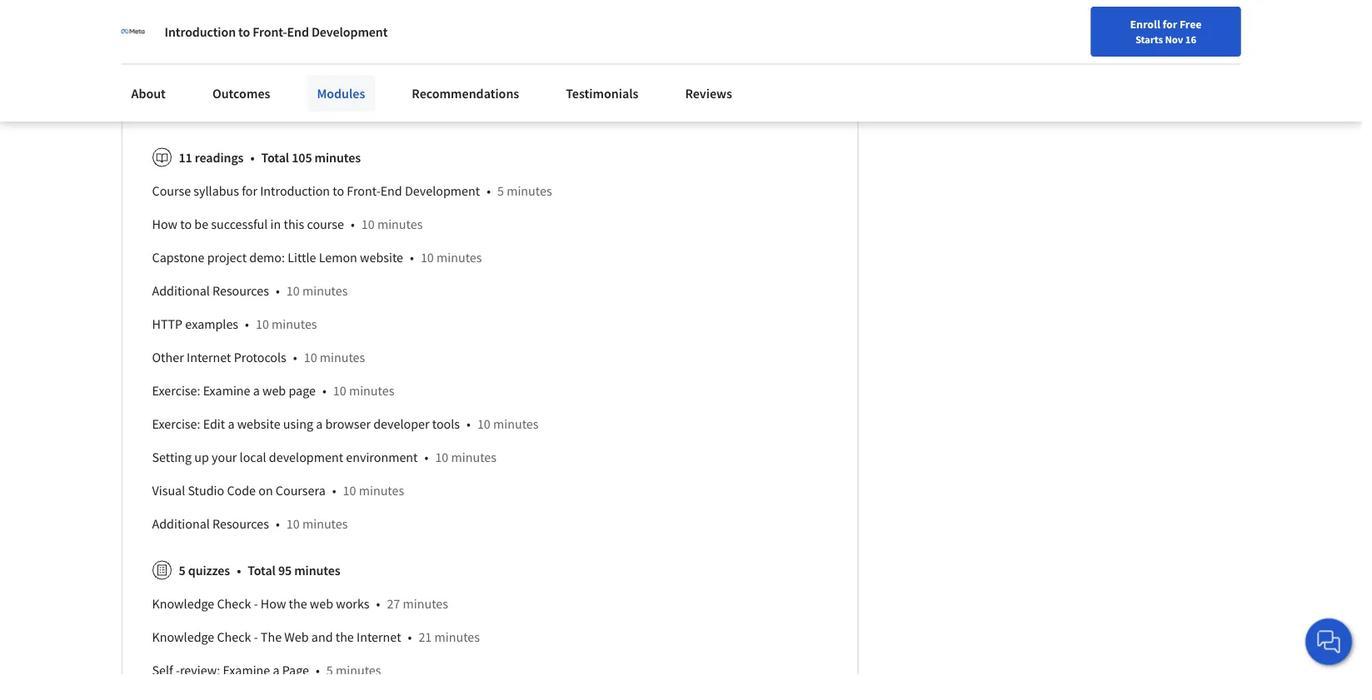 Task type: locate. For each thing, give the bounding box(es) containing it.
in
[[271, 216, 281, 233]]

a right the edit
[[228, 416, 235, 433]]

0 horizontal spatial front-
[[253, 23, 287, 40]]

for right syllabus
[[242, 183, 257, 199]]

to for end
[[238, 23, 250, 40]]

coursera image
[[20, 14, 126, 40]]

21
[[419, 629, 432, 646]]

internet down examples
[[187, 349, 231, 366]]

1 vertical spatial internet
[[357, 629, 401, 646]]

0 vertical spatial for
[[1163, 17, 1178, 32]]

0 vertical spatial exercise:
[[152, 383, 200, 399]]

apis and services • 4 minutes
[[152, 36, 320, 53]]

internet down the 27
[[357, 629, 401, 646]]

1 vertical spatial check
[[217, 629, 251, 646]]

front-
[[253, 23, 287, 40], [347, 183, 381, 199]]

this
[[284, 216, 304, 233]]

5
[[498, 183, 504, 199], [179, 563, 186, 579]]

exercise: examine a web page • 10 minutes
[[152, 383, 395, 399]]

• right quizzes
[[237, 563, 241, 579]]

1 vertical spatial additional
[[152, 516, 210, 533]]

visual
[[152, 483, 185, 499]]

• down visual studio code on coursera • 10 minutes
[[276, 516, 280, 533]]

• right tools
[[467, 416, 471, 433]]

0 vertical spatial total
[[261, 149, 289, 166]]

and right apis
[[179, 36, 200, 53]]

development
[[312, 23, 388, 40], [378, 103, 454, 119], [405, 183, 480, 199]]

and down knowledge check - how the web works • 27 minutes
[[312, 629, 333, 646]]

1 resources from the top
[[213, 283, 269, 299]]

• right page
[[322, 383, 327, 399]]

- down • total 95 minutes
[[254, 596, 258, 613]]

enroll
[[1131, 17, 1161, 32]]

ide?
[[221, 69, 246, 86]]

2 - from the top
[[254, 596, 258, 613]]

0 horizontal spatial introduction
[[165, 23, 236, 40]]

how down course
[[152, 216, 178, 233]]

0 vertical spatial web
[[263, 383, 286, 399]]

exercise: for exercise: edit a website using a browser developer tools
[[152, 416, 200, 433]]

for inside enroll for free starts nov 16
[[1163, 17, 1178, 32]]

0 horizontal spatial to
[[180, 216, 192, 233]]

visual studio code on coursera • 10 minutes
[[152, 483, 404, 499]]

course
[[307, 216, 344, 233]]

0 horizontal spatial and
[[179, 36, 200, 53]]

• right "lemon"
[[410, 249, 414, 266]]

capstone project demo: little lemon website • 10 minutes
[[152, 249, 482, 266]]

1 horizontal spatial web
[[351, 103, 376, 119]]

web right 'the'
[[284, 629, 309, 646]]

web
[[351, 103, 376, 119], [284, 629, 309, 646]]

1 check from the top
[[217, 596, 251, 613]]

introduction up this
[[260, 183, 330, 199]]

how up 'the'
[[261, 596, 286, 613]]

resources up http examples • 10 minutes
[[213, 283, 269, 299]]

course syllabus for introduction to front-end development • 5 minutes
[[152, 183, 552, 199]]

additional resources • 10 minutes up http examples • 10 minutes
[[152, 283, 348, 299]]

1 horizontal spatial introduction
[[260, 183, 330, 199]]

exercise: for exercise: examine a web page
[[152, 383, 200, 399]]

1 vertical spatial exercise:
[[152, 416, 200, 433]]

0 vertical spatial additional resources • 10 minutes
[[152, 283, 348, 299]]

2 vertical spatial development
[[405, 183, 480, 199]]

1 horizontal spatial website
[[360, 249, 403, 266]]

2 exercise: from the top
[[152, 416, 200, 433]]

to
[[238, 23, 250, 40], [333, 183, 344, 199], [180, 216, 192, 233]]

3
[[263, 69, 270, 86]]

1 vertical spatial front-
[[347, 183, 381, 199]]

front- up 3
[[253, 23, 287, 40]]

modules
[[317, 85, 365, 102]]

0 horizontal spatial how
[[152, 216, 178, 233]]

web
[[263, 383, 286, 399], [310, 596, 333, 613]]

introduction
[[165, 23, 236, 40], [260, 183, 330, 199]]

1 vertical spatial knowledge
[[152, 629, 214, 646]]

0 vertical spatial internet
[[187, 349, 231, 366]]

examine
[[203, 383, 251, 399]]

0 vertical spatial end
[[287, 23, 309, 40]]

0 vertical spatial to
[[238, 23, 250, 40]]

2 check from the top
[[217, 629, 251, 646]]

1 vertical spatial development
[[378, 103, 454, 119]]

and
[[179, 36, 200, 53], [312, 629, 333, 646]]

a right examine
[[253, 383, 260, 399]]

0 vertical spatial resources
[[213, 283, 269, 299]]

setting up your local development environment • 10 minutes
[[152, 449, 497, 466]]

1 vertical spatial for
[[242, 183, 257, 199]]

a right using
[[316, 416, 323, 433]]

1 vertical spatial the
[[336, 629, 354, 646]]

- for how
[[254, 596, 258, 613]]

to left 4 on the top left of page
[[238, 23, 250, 40]]

5 left quizzes
[[179, 563, 186, 579]]

0 vertical spatial check
[[217, 596, 251, 613]]

1 vertical spatial website
[[237, 416, 281, 433]]

check for how
[[217, 596, 251, 613]]

web left works
[[310, 596, 333, 613]]

what is a an ide?
[[152, 69, 246, 86]]

- for the
[[254, 629, 258, 646]]

1 vertical spatial and
[[312, 629, 333, 646]]

web left page
[[263, 383, 286, 399]]

resources
[[213, 283, 269, 299], [213, 516, 269, 533]]

2 knowledge from the top
[[152, 629, 214, 646]]

1 horizontal spatial internet
[[357, 629, 401, 646]]

additional down capstone
[[152, 283, 210, 299]]

1 vertical spatial to
[[333, 183, 344, 199]]

the
[[261, 629, 282, 646]]

1 horizontal spatial for
[[1163, 17, 1178, 32]]

introduction to front-end development
[[165, 23, 388, 40]]

1 vertical spatial resources
[[213, 516, 269, 533]]

1 vertical spatial -
[[254, 596, 258, 613]]

0 vertical spatial 5
[[498, 183, 504, 199]]

0 horizontal spatial the
[[289, 596, 307, 613]]

total for total 95 minutes
[[248, 563, 276, 579]]

be
[[194, 216, 208, 233]]

1 vertical spatial end
[[381, 183, 402, 199]]

1 horizontal spatial web
[[310, 596, 333, 613]]

0 vertical spatial and
[[179, 36, 200, 53]]

105
[[292, 149, 312, 166]]

recommendations
[[412, 85, 519, 102]]

0 vertical spatial additional
[[152, 283, 210, 299]]

total left the 105
[[261, 149, 289, 166]]

show notifications image
[[1138, 21, 1158, 41]]

2
[[471, 103, 478, 119]]

11
[[179, 149, 192, 166]]

additional down visual
[[152, 516, 210, 533]]

1 vertical spatial how
[[261, 596, 286, 613]]

0 vertical spatial knowledge
[[152, 596, 214, 613]]

1 - from the top
[[253, 103, 258, 119]]

total
[[261, 149, 289, 166], [248, 563, 276, 579]]

10
[[362, 216, 375, 233], [421, 249, 434, 266], [287, 283, 300, 299], [256, 316, 269, 333], [304, 349, 317, 366], [333, 383, 346, 399], [478, 416, 491, 433], [435, 449, 449, 466], [343, 483, 356, 499], [287, 516, 300, 533]]

a for examine
[[253, 383, 260, 399]]

•
[[254, 36, 258, 53], [250, 149, 255, 166], [487, 183, 491, 199], [351, 216, 355, 233], [410, 249, 414, 266], [276, 283, 280, 299], [245, 316, 249, 333], [293, 349, 297, 366], [322, 383, 327, 399], [467, 416, 471, 433], [425, 449, 429, 466], [332, 483, 336, 499], [276, 516, 280, 533], [237, 563, 241, 579], [376, 596, 380, 613], [408, 629, 412, 646]]

0 vertical spatial the
[[289, 596, 307, 613]]

• down 2 minutes
[[487, 183, 491, 199]]

knowledge
[[152, 596, 214, 613], [152, 629, 214, 646]]

1 knowledge from the top
[[152, 596, 214, 613]]

to up course
[[333, 183, 344, 199]]

other
[[152, 349, 184, 366]]

0 vertical spatial web
[[351, 103, 376, 119]]

2 horizontal spatial to
[[333, 183, 344, 199]]

exercise:
[[152, 383, 200, 399], [152, 416, 200, 433]]

exercise: edit a website using a browser developer tools • 10 minutes
[[152, 416, 539, 433]]

3 - from the top
[[254, 629, 258, 646]]

2 additional from the top
[[152, 516, 210, 533]]

5 down 2 minutes
[[498, 183, 504, 199]]

1 vertical spatial total
[[248, 563, 276, 579]]

2 vertical spatial to
[[180, 216, 192, 233]]

to left be
[[180, 216, 192, 233]]

1 horizontal spatial to
[[238, 23, 250, 40]]

the down works
[[336, 629, 354, 646]]

1 exercise: from the top
[[152, 383, 200, 399]]

27
[[387, 596, 400, 613]]

website up local
[[237, 416, 281, 433]]

for up the nov
[[1163, 17, 1178, 32]]

website
[[360, 249, 403, 266], [237, 416, 281, 433]]

5 quizzes
[[179, 563, 230, 579]]

0 horizontal spatial web
[[284, 629, 309, 646]]

internet
[[187, 349, 231, 366], [357, 629, 401, 646]]

front- down • total 105 minutes
[[347, 183, 381, 199]]

exercise: down other
[[152, 383, 200, 399]]

course
[[152, 183, 191, 199]]

0 horizontal spatial 5
[[179, 563, 186, 579]]

check
[[217, 596, 251, 613], [217, 629, 251, 646]]

how
[[152, 216, 178, 233], [261, 596, 286, 613]]

capstone
[[152, 249, 205, 266]]

reviews
[[685, 85, 733, 102]]

0 vertical spatial -
[[253, 103, 258, 119]]

1 horizontal spatial the
[[336, 629, 354, 646]]

check left 'the'
[[217, 629, 251, 646]]

0 vertical spatial front-
[[253, 23, 287, 40]]

the down • total 95 minutes
[[289, 596, 307, 613]]

2 additional resources • 10 minutes from the top
[[152, 516, 348, 533]]

3 minutes
[[263, 69, 318, 86]]

check down quizzes
[[217, 596, 251, 613]]

• right course
[[351, 216, 355, 233]]

project
[[207, 249, 247, 266]]

about link
[[121, 75, 176, 112]]

is
[[184, 69, 192, 86]]

website right "lemon"
[[360, 249, 403, 266]]

tools
[[432, 416, 460, 433]]

introduction up what is a an ide?
[[165, 23, 236, 40]]

0 horizontal spatial for
[[242, 183, 257, 199]]

additional resources • 10 minutes down code
[[152, 516, 348, 533]]

web right with
[[351, 103, 376, 119]]

resources down code
[[213, 516, 269, 533]]

setting
[[152, 449, 192, 466]]

• down developer
[[425, 449, 429, 466]]

total left '95'
[[248, 563, 276, 579]]

minutes
[[274, 36, 320, 53], [272, 69, 318, 86], [480, 103, 526, 119], [315, 149, 361, 166], [507, 183, 552, 199], [377, 216, 423, 233], [437, 249, 482, 266], [303, 283, 348, 299], [272, 316, 317, 333], [320, 349, 365, 366], [349, 383, 395, 399], [493, 416, 539, 433], [451, 449, 497, 466], [359, 483, 404, 499], [303, 516, 348, 533], [294, 563, 341, 579], [403, 596, 448, 613], [435, 629, 480, 646]]

None search field
[[238, 10, 638, 44]]

• right examples
[[245, 316, 249, 333]]

- left 'the'
[[254, 629, 258, 646]]

- left get
[[253, 103, 258, 119]]

1 vertical spatial additional resources • 10 minutes
[[152, 516, 348, 533]]

2 resources from the top
[[213, 516, 269, 533]]

exercise: up setting
[[152, 416, 200, 433]]

additional resources • 10 minutes
[[152, 283, 348, 299], [152, 516, 348, 533]]

2 vertical spatial -
[[254, 629, 258, 646]]

0 vertical spatial introduction
[[165, 23, 236, 40]]

a right is
[[195, 69, 202, 86]]

the
[[289, 596, 307, 613], [336, 629, 354, 646]]



Task type: vqa. For each thing, say whether or not it's contained in the screenshot.
"16"
yes



Task type: describe. For each thing, give the bounding box(es) containing it.
enroll for free starts nov 16
[[1131, 17, 1202, 46]]

code
[[227, 483, 256, 499]]

• up page
[[293, 349, 297, 366]]

knowledge check - the web and the internet • 21 minutes
[[152, 629, 480, 646]]

starts
[[1136, 33, 1164, 46]]

1 horizontal spatial how
[[261, 596, 286, 613]]

on
[[259, 483, 273, 499]]

started
[[282, 103, 321, 119]]

4
[[265, 36, 271, 53]]

outcomes
[[212, 85, 270, 102]]

how to be successful in this course • 10 minutes
[[152, 216, 423, 233]]

an
[[204, 69, 218, 86]]

http
[[152, 316, 183, 333]]

chat with us image
[[1316, 629, 1343, 656]]

what
[[152, 69, 181, 86]]

16
[[1186, 33, 1197, 46]]

1 additional resources • 10 minutes from the top
[[152, 283, 348, 299]]

browser
[[325, 416, 371, 433]]

nov
[[1166, 33, 1184, 46]]

free
[[1180, 17, 1202, 32]]

coursera
[[276, 483, 326, 499]]

developer
[[374, 416, 430, 433]]

• total 95 minutes
[[237, 563, 341, 579]]

other internet protocols • 10 minutes
[[152, 349, 365, 366]]

your
[[212, 449, 237, 466]]

examples
[[185, 316, 238, 333]]

with
[[324, 103, 349, 119]]

1 horizontal spatial 5
[[498, 183, 504, 199]]

0 horizontal spatial website
[[237, 416, 281, 433]]

modules link
[[307, 75, 375, 112]]

check for the
[[217, 629, 251, 646]]

0 horizontal spatial internet
[[187, 349, 231, 366]]

0 vertical spatial how
[[152, 216, 178, 233]]

• right coursera
[[332, 483, 336, 499]]

knowledge for knowledge check - the web and the internet
[[152, 629, 214, 646]]

2 minutes
[[471, 103, 526, 119]]

to for successful
[[180, 216, 192, 233]]

edit
[[203, 416, 225, 433]]

a for is
[[195, 69, 202, 86]]

environment
[[346, 449, 418, 466]]

meta image
[[121, 20, 145, 43]]

1 horizontal spatial front-
[[347, 183, 381, 199]]

apis
[[152, 36, 176, 53]]

services
[[203, 36, 247, 53]]

testimonials
[[566, 85, 639, 102]]

local
[[240, 449, 266, 466]]

• left 4 on the top left of page
[[254, 36, 258, 53]]

knowledge check - how the web works • 27 minutes
[[152, 596, 448, 613]]

1 additional from the top
[[152, 283, 210, 299]]

0 vertical spatial development
[[312, 23, 388, 40]]

summary
[[196, 103, 251, 119]]

testimonials link
[[556, 75, 649, 112]]

0 horizontal spatial web
[[263, 383, 286, 399]]

• total 105 minutes
[[250, 149, 361, 166]]

1 vertical spatial introduction
[[260, 183, 330, 199]]

1 horizontal spatial end
[[381, 183, 402, 199]]

about
[[131, 85, 166, 102]]

quizzes
[[188, 563, 230, 579]]

95
[[278, 563, 292, 579]]

development
[[269, 449, 343, 466]]

module summary - get started with web development
[[152, 103, 454, 119]]

a for edit
[[228, 416, 235, 433]]

development for web
[[378, 103, 454, 119]]

demo:
[[249, 249, 285, 266]]

- for get
[[253, 103, 258, 119]]

development for end
[[405, 183, 480, 199]]

0 vertical spatial website
[[360, 249, 403, 266]]

http examples • 10 minutes
[[152, 316, 317, 333]]

knowledge for knowledge check - how the web works
[[152, 596, 214, 613]]

total for total 105 minutes
[[261, 149, 289, 166]]

1 vertical spatial web
[[310, 596, 333, 613]]

syllabus
[[194, 183, 239, 199]]

1 vertical spatial 5
[[179, 563, 186, 579]]

recommendations link
[[402, 75, 529, 112]]

• down the demo:
[[276, 283, 280, 299]]

module
[[152, 103, 194, 119]]

outcomes link
[[202, 75, 280, 112]]

page
[[289, 383, 316, 399]]

little
[[288, 249, 316, 266]]

1 vertical spatial web
[[284, 629, 309, 646]]

get
[[260, 103, 279, 119]]

works
[[336, 596, 370, 613]]

• left the 27
[[376, 596, 380, 613]]

reviews link
[[675, 75, 743, 112]]

up
[[194, 449, 209, 466]]

• left 21
[[408, 629, 412, 646]]

readings
[[195, 149, 244, 166]]

lemon
[[319, 249, 357, 266]]

studio
[[188, 483, 224, 499]]

using
[[283, 416, 313, 433]]

protocols
[[234, 349, 287, 366]]

successful
[[211, 216, 268, 233]]

11 readings
[[179, 149, 244, 166]]

0 horizontal spatial end
[[287, 23, 309, 40]]

1 horizontal spatial and
[[312, 629, 333, 646]]

• right readings
[[250, 149, 255, 166]]



